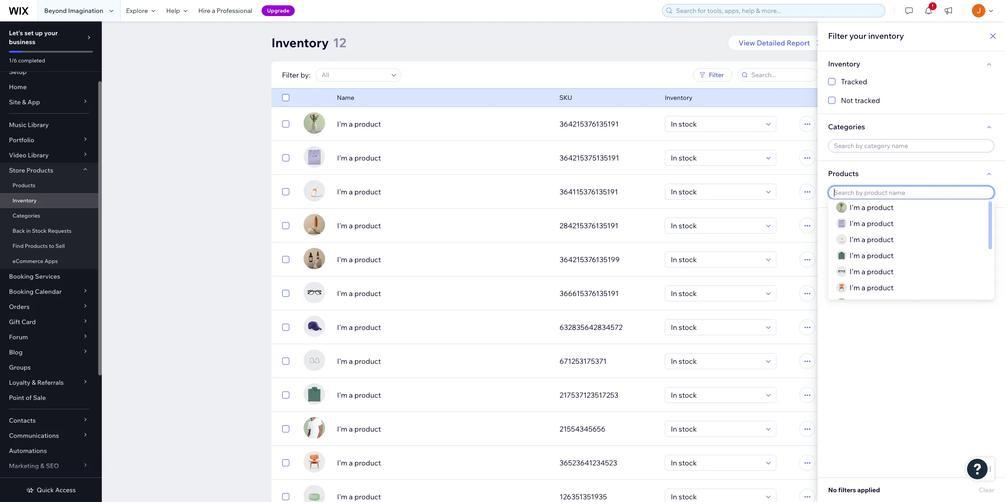 Task type: locate. For each thing, give the bounding box(es) containing it.
7 select field from the top
[[668, 320, 764, 335]]

36523641234523
[[560, 459, 617, 468]]

Select field
[[668, 117, 764, 132], [668, 151, 764, 166], [668, 184, 764, 200], [668, 218, 764, 234], [668, 252, 764, 268], [668, 286, 764, 301], [668, 320, 764, 335], [668, 354, 764, 369], [668, 388, 764, 403], [668, 422, 764, 437], [668, 456, 764, 471], [668, 490, 764, 503]]

select field for 364215375135191
[[668, 151, 764, 166]]

1 horizontal spatial filter
[[709, 71, 724, 79]]

library up portfolio popup button
[[28, 121, 49, 129]]

marketing & seo button
[[0, 459, 98, 474]]

i'm a product button for 36523641234523
[[337, 458, 549, 469]]

& for site
[[22, 98, 26, 106]]

0 horizontal spatial categories
[[13, 213, 40, 219]]

select field for 671253175371
[[668, 354, 764, 369]]

12 select field from the top
[[668, 490, 764, 503]]

categories down not
[[828, 122, 865, 131]]

inventory 12
[[272, 35, 346, 50]]

reports
[[43, 478, 67, 486]]

site & app button
[[0, 95, 98, 110]]

0 horizontal spatial filter
[[282, 71, 299, 79]]

stock
[[32, 228, 47, 234]]

6 i'm a product button from the top
[[337, 289, 549, 299]]

5 i'm a product button from the top
[[337, 255, 549, 265]]

tracked
[[841, 77, 867, 86]]

12 i'm a product button from the top
[[337, 492, 549, 503]]

detailed
[[757, 38, 785, 47]]

& right loyalty at the left
[[32, 379, 36, 387]]

booking
[[9, 273, 34, 281], [9, 288, 34, 296]]

i'm a product button for 366615376135191
[[337, 289, 549, 299]]

10 i'm a product button from the top
[[337, 424, 549, 435]]

2 booking from the top
[[9, 288, 34, 296]]

21554345656
[[560, 425, 605, 434]]

library
[[28, 121, 49, 129], [28, 151, 49, 159]]

None checkbox
[[282, 92, 289, 103], [282, 289, 289, 299], [282, 492, 289, 503], [282, 92, 289, 103], [282, 289, 289, 299], [282, 492, 289, 503]]

hire
[[198, 7, 210, 15]]

library inside 'dropdown button'
[[28, 151, 49, 159]]

1 library from the top
[[28, 121, 49, 129]]

To text field
[[878, 234, 909, 246]]

point of sale link
[[0, 391, 98, 406]]

booking down ecommerce
[[9, 273, 34, 281]]

364215376135191
[[560, 120, 619, 129]]

1 select field from the top
[[668, 117, 764, 132]]

orders
[[9, 303, 30, 311]]

671253175371
[[560, 357, 607, 366]]

your left inventory
[[850, 31, 867, 41]]

set
[[24, 29, 34, 37]]

From text field
[[832, 234, 862, 246]]

filter
[[828, 31, 848, 41], [282, 71, 299, 79], [709, 71, 724, 79]]

to
[[49, 243, 54, 250]]

1 horizontal spatial categories
[[828, 122, 865, 131]]

1 vertical spatial library
[[28, 151, 49, 159]]

access
[[55, 487, 76, 495]]

home link
[[0, 79, 98, 95]]

i'm a product button for 217537123517253
[[337, 390, 549, 401]]

11 select field from the top
[[668, 456, 764, 471]]

hire a professional
[[198, 7, 252, 15]]

1 vertical spatial categories
[[13, 213, 40, 219]]

364115376135191
[[560, 188, 618, 197]]

select field for 364215376135199
[[668, 252, 764, 268]]

11 i'm a product button from the top
[[337, 458, 549, 469]]

products inside find products to sell link
[[25, 243, 48, 250]]

0 vertical spatial library
[[28, 121, 49, 129]]

5 select field from the top
[[668, 252, 764, 268]]

1 booking from the top
[[9, 273, 34, 281]]

1/6 completed
[[9, 57, 45, 64]]

284215376135191
[[560, 222, 619, 230]]

0 vertical spatial categories
[[828, 122, 865, 131]]

10 select field from the top
[[668, 422, 764, 437]]

booking inside booking calendar dropdown button
[[9, 288, 34, 296]]

&
[[22, 98, 26, 106], [32, 379, 36, 387], [40, 463, 44, 471], [38, 478, 42, 486]]

select field for 632835642834572
[[668, 320, 764, 335]]

a inside hire a professional 'link'
[[212, 7, 215, 15]]

tracked
[[855, 96, 880, 105]]

0 vertical spatial booking
[[9, 273, 34, 281]]

back
[[13, 228, 25, 234]]

2 library from the top
[[28, 151, 49, 159]]

product
[[354, 120, 381, 129], [354, 154, 381, 163], [354, 188, 381, 197], [867, 203, 894, 212], [867, 219, 894, 228], [354, 222, 381, 230], [867, 235, 894, 244], [867, 251, 894, 260], [354, 255, 381, 264], [867, 268, 894, 276], [867, 284, 894, 293], [354, 289, 381, 298], [867, 300, 894, 309], [354, 323, 381, 332], [354, 357, 381, 366], [354, 391, 381, 400], [354, 425, 381, 434], [354, 459, 381, 468], [354, 493, 381, 502]]

3 select field from the top
[[668, 184, 764, 200]]

music
[[9, 121, 26, 129]]

2 select field from the top
[[668, 151, 764, 166]]

& left 'seo'
[[40, 463, 44, 471]]

6 select field from the top
[[668, 286, 764, 301]]

marketing & seo
[[9, 463, 59, 471]]

booking up orders
[[9, 288, 34, 296]]

communications
[[9, 432, 59, 440]]

364215375135191
[[560, 154, 619, 163]]

i'm
[[337, 120, 347, 129], [337, 154, 347, 163], [337, 188, 347, 197], [850, 203, 860, 212], [850, 219, 860, 228], [337, 222, 347, 230], [850, 235, 860, 244], [850, 251, 860, 260], [337, 255, 347, 264], [850, 268, 860, 276], [850, 284, 860, 293], [337, 289, 347, 298], [850, 300, 860, 309], [337, 323, 347, 332], [337, 357, 347, 366], [337, 391, 347, 400], [337, 425, 347, 434], [337, 459, 347, 468], [337, 493, 347, 502]]

business
[[9, 38, 35, 46]]

Search by product name field
[[832, 187, 991, 199]]

Search... field
[[749, 69, 815, 81]]

8 i'm a product button from the top
[[337, 356, 549, 367]]

beyond
[[44, 7, 67, 15]]

loyalty & referrals
[[9, 379, 64, 387]]

let's set up your business
[[9, 29, 58, 46]]

find
[[13, 243, 24, 250]]

4 select field from the top
[[668, 218, 764, 234]]

366615376135191
[[560, 289, 619, 298]]

inventory
[[272, 35, 329, 50], [828, 59, 861, 68], [665, 94, 693, 102], [13, 197, 37, 204]]

& right the site
[[22, 98, 26, 106]]

orders button
[[0, 300, 98, 315]]

select field for 364115376135191
[[668, 184, 764, 200]]

loyalty & referrals button
[[0, 376, 98, 391]]

analytics & reports
[[9, 478, 67, 486]]

booking calendar
[[9, 288, 62, 296]]

blog
[[9, 349, 23, 357]]

find products to sell link
[[0, 239, 98, 254]]

store products
[[9, 167, 53, 175]]

i'm a product button for 364215376135191
[[337, 119, 549, 130]]

& up quick
[[38, 478, 42, 486]]

store products button
[[0, 163, 98, 178]]

let's
[[9, 29, 23, 37]]

categories up in
[[13, 213, 40, 219]]

setup
[[9, 68, 27, 76]]

8 select field from the top
[[668, 354, 764, 369]]

no
[[828, 487, 837, 495]]

9 i'm a product button from the top
[[337, 390, 549, 401]]

up
[[35, 29, 43, 37]]

All field
[[319, 69, 389, 81]]

4 i'm a product button from the top
[[337, 221, 549, 231]]

select field for 364215376135191
[[668, 117, 764, 132]]

1 i'm a product button from the top
[[337, 119, 549, 130]]

point
[[9, 394, 24, 402]]

library for video library
[[28, 151, 49, 159]]

video library
[[9, 151, 49, 159]]

view detailed report
[[739, 38, 810, 47]]

no filters applied
[[828, 487, 880, 495]]

1 vertical spatial booking
[[9, 288, 34, 296]]

i'm a product button for 364215375135191
[[337, 153, 549, 163]]

2 horizontal spatial filter
[[828, 31, 848, 41]]

name
[[337, 94, 355, 102]]

7 i'm a product button from the top
[[337, 322, 549, 333]]

1 horizontal spatial your
[[850, 31, 867, 41]]

filters
[[839, 487, 856, 495]]

sidebar element
[[0, 21, 102, 503]]

card
[[22, 318, 36, 326]]

setup link
[[0, 64, 98, 79]]

your right up
[[44, 29, 58, 37]]

select field for 36523641234523
[[668, 456, 764, 471]]

i'm a product button for 671253175371
[[337, 356, 549, 367]]

0 horizontal spatial your
[[44, 29, 58, 37]]

9 select field from the top
[[668, 388, 764, 403]]

library up store products
[[28, 151, 49, 159]]

categories
[[828, 122, 865, 131], [13, 213, 40, 219]]

marketing
[[9, 463, 39, 471]]

back in stock requests link
[[0, 224, 98, 239]]

3 i'm a product button from the top
[[337, 187, 549, 197]]

None checkbox
[[282, 119, 289, 130], [282, 153, 289, 163], [282, 187, 289, 197], [282, 221, 289, 231], [282, 255, 289, 265], [282, 322, 289, 333], [282, 356, 289, 367], [282, 390, 289, 401], [282, 424, 289, 435], [282, 458, 289, 469], [282, 119, 289, 130], [282, 153, 289, 163], [282, 187, 289, 197], [282, 221, 289, 231], [282, 255, 289, 265], [282, 322, 289, 333], [282, 356, 289, 367], [282, 390, 289, 401], [282, 424, 289, 435], [282, 458, 289, 469]]

booking inside booking services 'link'
[[9, 273, 34, 281]]

i'm a product
[[337, 120, 381, 129], [337, 154, 381, 163], [337, 188, 381, 197], [850, 203, 894, 212], [850, 219, 894, 228], [337, 222, 381, 230], [850, 235, 894, 244], [850, 251, 894, 260], [337, 255, 381, 264], [850, 268, 894, 276], [850, 284, 894, 293], [337, 289, 381, 298], [850, 300, 894, 309], [337, 323, 381, 332], [337, 357, 381, 366], [337, 391, 381, 400], [337, 425, 381, 434], [337, 459, 381, 468], [337, 493, 381, 502]]

2 i'm a product button from the top
[[337, 153, 549, 163]]



Task type: vqa. For each thing, say whether or not it's contained in the screenshot.
alert
no



Task type: describe. For each thing, give the bounding box(es) containing it.
by:
[[301, 71, 311, 79]]

music library
[[9, 121, 49, 129]]

i'm a product button for 364115376135191
[[337, 187, 549, 197]]

categories inside sidebar element
[[13, 213, 40, 219]]

music library link
[[0, 117, 98, 133]]

1/6
[[9, 57, 17, 64]]

point of sale
[[9, 394, 46, 402]]

referrals
[[37, 379, 64, 387]]

contacts
[[9, 417, 36, 425]]

video
[[9, 151, 26, 159]]

portfolio
[[9, 136, 34, 144]]

home
[[9, 83, 27, 91]]

ecommerce
[[13, 258, 43, 265]]

automations
[[9, 447, 47, 456]]

applied
[[858, 487, 880, 495]]

sell
[[55, 243, 65, 250]]

quantity
[[828, 216, 858, 225]]

ecommerce apps link
[[0, 254, 98, 269]]

filter for filter your inventory
[[828, 31, 848, 41]]

select field for 366615376135191
[[668, 286, 764, 301]]

loyalty
[[9, 379, 30, 387]]

analytics
[[9, 478, 36, 486]]

products inside products link
[[13, 182, 35, 189]]

forum button
[[0, 330, 98, 345]]

site & app
[[9, 98, 40, 106]]

products link
[[0, 178, 98, 193]]

upgrade
[[267, 7, 289, 14]]

products inside store products popup button
[[26, 167, 53, 175]]

select field for 21554345656
[[668, 422, 764, 437]]

inventory inside sidebar element
[[13, 197, 37, 204]]

not tracked
[[841, 96, 880, 105]]

ecommerce apps
[[13, 258, 58, 265]]

back in stock requests
[[13, 228, 72, 234]]

upgrade button
[[262, 5, 295, 16]]

professional
[[217, 7, 252, 15]]

& for marketing
[[40, 463, 44, 471]]

& for loyalty
[[32, 379, 36, 387]]

seo
[[46, 463, 59, 471]]

beyond imagination
[[44, 7, 103, 15]]

quick access
[[37, 487, 76, 495]]

filter inside button
[[709, 71, 724, 79]]

filter button
[[693, 68, 732, 82]]

Search by category name field
[[832, 140, 991, 152]]

categories link
[[0, 209, 98, 224]]

Tracked checkbox
[[828, 76, 995, 87]]

your inside let's set up your business
[[44, 29, 58, 37]]

booking for booking calendar
[[9, 288, 34, 296]]

communications button
[[0, 429, 98, 444]]

groups
[[9, 364, 31, 372]]

i'm a product button for 21554345656
[[337, 424, 549, 435]]

completed
[[18, 57, 45, 64]]

hire a professional link
[[193, 0, 258, 21]]

217537123517253
[[560, 391, 619, 400]]

calendar
[[35, 288, 62, 296]]

i'm a product button for 632835642834572
[[337, 322, 549, 333]]

select field for 284215376135191
[[668, 218, 764, 234]]

i'm a product button for 364215376135199
[[337, 255, 549, 265]]

in
[[26, 228, 31, 234]]

booking for booking services
[[9, 273, 34, 281]]

help button
[[161, 0, 193, 21]]

analytics & reports button
[[0, 474, 98, 489]]

Not tracked checkbox
[[828, 95, 995, 106]]

632835642834572
[[560, 323, 623, 332]]

select field for 126351351935
[[668, 490, 764, 503]]

select field for 217537123517253
[[668, 388, 764, 403]]

find products to sell
[[13, 243, 65, 250]]

inventory
[[869, 31, 904, 41]]

booking calendar button
[[0, 284, 98, 300]]

app
[[28, 98, 40, 106]]

of
[[26, 394, 32, 402]]

gift
[[9, 318, 20, 326]]

view detailed report button
[[728, 35, 829, 51]]

requests
[[48, 228, 72, 234]]

filter by:
[[282, 71, 311, 79]]

automations link
[[0, 444, 98, 459]]

contacts button
[[0, 414, 98, 429]]

Search for tools, apps, help & more... field
[[673, 4, 882, 17]]

i'm a product button for 126351351935
[[337, 492, 549, 503]]

forum
[[9, 334, 28, 342]]

library for music library
[[28, 121, 49, 129]]

booking services link
[[0, 269, 98, 284]]

site
[[9, 98, 21, 106]]

filter your inventory
[[828, 31, 904, 41]]

explore
[[126, 7, 148, 15]]

i'm a product button for 284215376135191
[[337, 221, 549, 231]]

store
[[9, 167, 25, 175]]

126351351935
[[560, 493, 607, 502]]

12
[[333, 35, 346, 50]]

services
[[35, 273, 60, 281]]

not
[[841, 96, 853, 105]]

view
[[739, 38, 755, 47]]

imagination
[[68, 7, 103, 15]]

help
[[166, 7, 180, 15]]

booking services
[[9, 273, 60, 281]]

& for analytics
[[38, 478, 42, 486]]

report
[[787, 38, 810, 47]]

filter for filter by:
[[282, 71, 299, 79]]

quick
[[37, 487, 54, 495]]

gift card
[[9, 318, 36, 326]]



